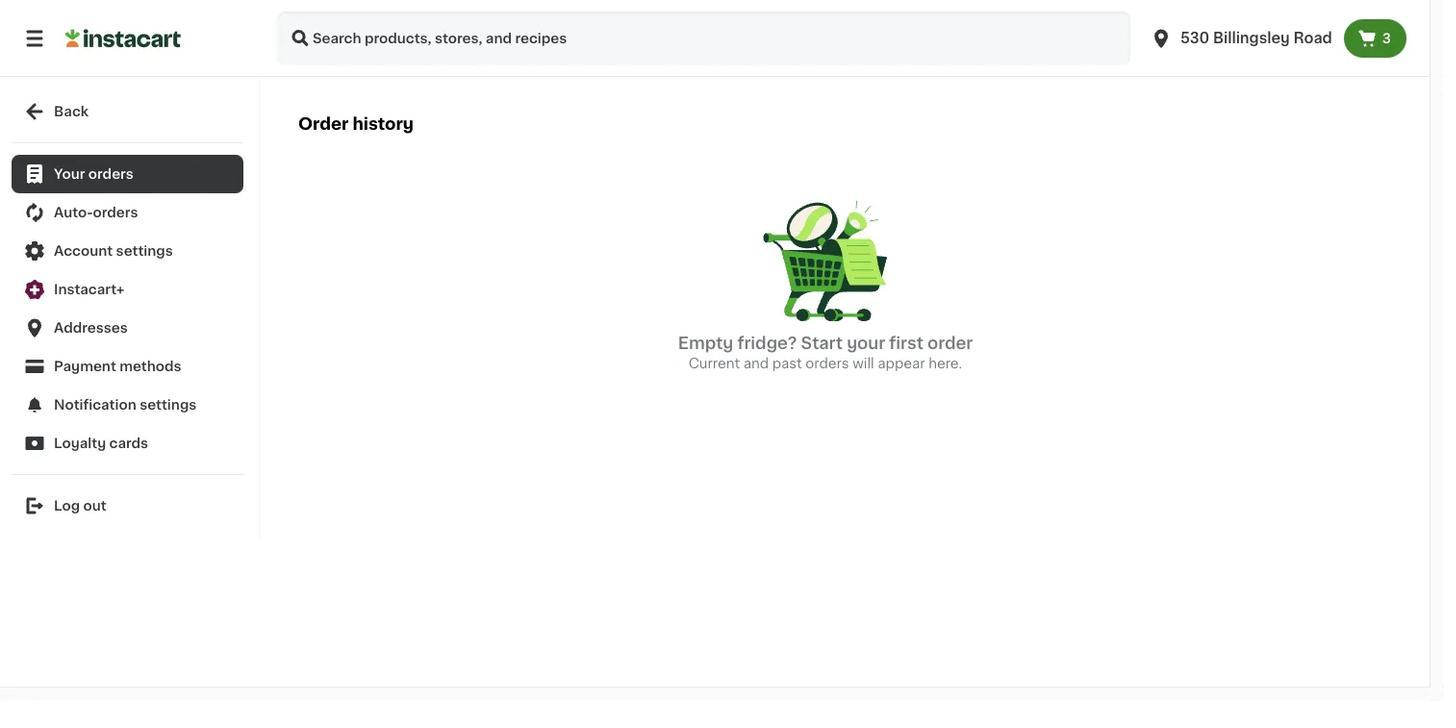 Task type: describe. For each thing, give the bounding box(es) containing it.
notification
[[54, 399, 136, 412]]

settings for notification settings
[[140, 399, 197, 412]]

Search field
[[277, 12, 1131, 65]]

instacart+ link
[[12, 271, 244, 309]]

order
[[928, 336, 974, 352]]

addresses
[[54, 322, 128, 335]]

and
[[744, 357, 769, 371]]

account settings
[[54, 245, 173, 258]]

back
[[54, 105, 89, 118]]

loyalty
[[54, 437, 106, 451]]

530 billingsley road button
[[1139, 12, 1345, 65]]

auto-
[[54, 206, 93, 219]]

will
[[853, 357, 875, 371]]

3 button
[[1345, 19, 1407, 58]]

first
[[890, 336, 924, 352]]

log out
[[54, 500, 107, 513]]

orders for auto-orders
[[93, 206, 138, 219]]

auto-orders link
[[12, 193, 244, 232]]

account
[[54, 245, 113, 258]]

start
[[801, 336, 843, 352]]

out
[[83, 500, 107, 513]]

loyalty cards link
[[12, 425, 244, 463]]

payment methods
[[54, 360, 182, 374]]

fridge?
[[738, 336, 798, 352]]

530 billingsley road button
[[1150, 12, 1333, 65]]

current
[[689, 357, 740, 371]]

payment methods link
[[12, 348, 244, 386]]



Task type: locate. For each thing, give the bounding box(es) containing it.
your
[[54, 168, 85, 181]]

1 vertical spatial settings
[[140, 399, 197, 412]]

orders up auto-orders
[[88, 168, 134, 181]]

530 billingsley road
[[1181, 31, 1333, 45]]

methods
[[120, 360, 182, 374]]

2 vertical spatial orders
[[806, 357, 850, 371]]

orders
[[88, 168, 134, 181], [93, 206, 138, 219], [806, 357, 850, 371]]

0 vertical spatial orders
[[88, 168, 134, 181]]

notification settings link
[[12, 386, 244, 425]]

your orders
[[54, 168, 134, 181]]

settings down methods
[[140, 399, 197, 412]]

cards
[[109, 437, 148, 451]]

addresses link
[[12, 309, 244, 348]]

order history
[[298, 116, 414, 132]]

appear
[[878, 357, 926, 371]]

instacart logo image
[[65, 27, 181, 50]]

1 vertical spatial orders
[[93, 206, 138, 219]]

past
[[773, 357, 803, 371]]

0 vertical spatial settings
[[116, 245, 173, 258]]

orders inside auto-orders link
[[93, 206, 138, 219]]

empty
[[678, 336, 734, 352]]

orders inside your orders link
[[88, 168, 134, 181]]

here.
[[929, 357, 963, 371]]

orders down start
[[806, 357, 850, 371]]

history
[[353, 116, 414, 132]]

billingsley
[[1214, 31, 1291, 45]]

payment
[[54, 360, 116, 374]]

3
[[1383, 32, 1392, 45]]

log
[[54, 500, 80, 513]]

settings down auto-orders link
[[116, 245, 173, 258]]

settings for account settings
[[116, 245, 173, 258]]

road
[[1294, 31, 1333, 45]]

back link
[[12, 92, 244, 131]]

log out link
[[12, 487, 244, 526]]

settings inside 'link'
[[140, 399, 197, 412]]

your
[[847, 336, 886, 352]]

None search field
[[277, 12, 1131, 65]]

orders up account settings
[[93, 206, 138, 219]]

orders inside empty fridge? start your first order current and past orders will appear here.
[[806, 357, 850, 371]]

orders for your orders
[[88, 168, 134, 181]]

account settings link
[[12, 232, 244, 271]]

your orders link
[[12, 155, 244, 193]]

notification settings
[[54, 399, 197, 412]]

loyalty cards
[[54, 437, 148, 451]]

empty fridge? start your first order current and past orders will appear here.
[[678, 336, 974, 371]]

auto-orders
[[54, 206, 138, 219]]

530
[[1181, 31, 1210, 45]]

settings
[[116, 245, 173, 258], [140, 399, 197, 412]]

instacart+
[[54, 283, 125, 297]]

order
[[298, 116, 349, 132]]



Task type: vqa. For each thing, say whether or not it's contained in the screenshot.
Current
yes



